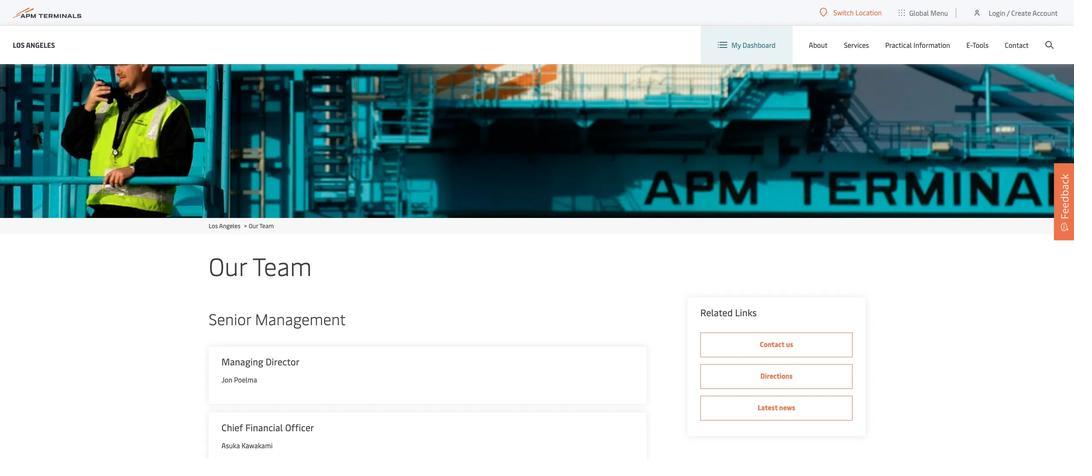 Task type: describe. For each thing, give the bounding box(es) containing it.
los angeles > our team
[[209, 222, 274, 230]]

>
[[244, 222, 247, 230]]

directions link
[[701, 365, 853, 389]]

our team
[[209, 249, 312, 283]]

my dashboard
[[732, 40, 776, 50]]

menu
[[931, 8, 949, 17]]

latest news link
[[701, 396, 853, 421]]

links
[[736, 306, 757, 319]]

services button
[[845, 26, 870, 64]]

director
[[266, 356, 300, 368]]

angeles for los angeles
[[26, 40, 55, 49]]

senior management
[[209, 309, 346, 330]]

feedback
[[1058, 174, 1072, 220]]

management
[[255, 309, 346, 330]]

e-
[[967, 40, 973, 50]]

global
[[910, 8, 930, 17]]

chief
[[222, 422, 243, 434]]

information
[[914, 40, 951, 50]]

1 vertical spatial our
[[209, 249, 247, 283]]

switch location button
[[820, 8, 883, 17]]

about button
[[810, 26, 828, 64]]

angeles for los angeles > our team
[[219, 222, 241, 230]]

global menu
[[910, 8, 949, 17]]

e-tools
[[967, 40, 989, 50]]

asuka kawakami
[[222, 441, 273, 451]]

1 horizontal spatial contact
[[1006, 40, 1030, 50]]

my
[[732, 40, 742, 50]]

e-tools button
[[967, 26, 989, 64]]

switch
[[834, 8, 854, 17]]

services
[[845, 40, 870, 50]]

asuka
[[222, 441, 240, 451]]

login
[[990, 8, 1006, 17]]

login / create account
[[990, 8, 1059, 17]]

jon
[[222, 375, 233, 385]]

/
[[1008, 8, 1011, 17]]

kawakami
[[242, 441, 273, 451]]

chief financial officer
[[222, 422, 314, 434]]

directions
[[761, 371, 793, 381]]

related
[[701, 306, 733, 319]]

jon poelma
[[222, 375, 257, 385]]

1 horizontal spatial our
[[249, 222, 258, 230]]



Task type: locate. For each thing, give the bounding box(es) containing it.
contact inside related links contact us
[[760, 340, 785, 349]]

dashboard
[[743, 40, 776, 50]]

los for los angeles
[[13, 40, 25, 49]]

0 vertical spatial los angeles link
[[13, 40, 55, 50]]

angeles
[[26, 40, 55, 49], [219, 222, 241, 230]]

tools
[[973, 40, 989, 50]]

senior
[[209, 309, 251, 330]]

los for los angeles > our team
[[209, 222, 218, 230]]

1 horizontal spatial angeles
[[219, 222, 241, 230]]

team
[[260, 222, 274, 230], [253, 249, 312, 283]]

news
[[780, 403, 796, 413]]

our down los angeles > our team at the left of the page
[[209, 249, 247, 283]]

login / create account link
[[974, 0, 1059, 25]]

0 vertical spatial team
[[260, 222, 274, 230]]

poelma
[[234, 375, 257, 385]]

us
[[787, 340, 794, 349]]

la-our team image
[[0, 64, 1075, 218]]

contact down login / create account link
[[1006, 40, 1030, 50]]

los
[[13, 40, 25, 49], [209, 222, 218, 230]]

contact us link
[[701, 333, 853, 358]]

latest news
[[758, 403, 796, 413]]

latest
[[758, 403, 778, 413]]

los angeles link
[[13, 40, 55, 50], [209, 222, 241, 230]]

account
[[1033, 8, 1059, 17]]

contact
[[1006, 40, 1030, 50], [760, 340, 785, 349]]

contact left us
[[760, 340, 785, 349]]

los angeles
[[13, 40, 55, 49]]

managing director
[[222, 356, 300, 368]]

practical
[[886, 40, 913, 50]]

1 vertical spatial angeles
[[219, 222, 241, 230]]

global menu button
[[891, 0, 957, 25]]

our right >
[[249, 222, 258, 230]]

0 horizontal spatial angeles
[[26, 40, 55, 49]]

managing
[[222, 356, 264, 368]]

0 vertical spatial angeles
[[26, 40, 55, 49]]

related links contact us
[[701, 306, 794, 349]]

our
[[249, 222, 258, 230], [209, 249, 247, 283]]

location
[[856, 8, 883, 17]]

my dashboard button
[[718, 26, 776, 64]]

1 horizontal spatial los angeles link
[[209, 222, 241, 230]]

practical information
[[886, 40, 951, 50]]

financial
[[246, 422, 283, 434]]

contact button
[[1006, 26, 1030, 64]]

officer
[[285, 422, 314, 434]]

1 horizontal spatial los
[[209, 222, 218, 230]]

0 vertical spatial our
[[249, 222, 258, 230]]

0 vertical spatial los
[[13, 40, 25, 49]]

create
[[1012, 8, 1032, 17]]

1 vertical spatial team
[[253, 249, 312, 283]]

0 horizontal spatial our
[[209, 249, 247, 283]]

0 horizontal spatial contact
[[760, 340, 785, 349]]

feedback button
[[1055, 163, 1075, 241]]

1 vertical spatial los
[[209, 222, 218, 230]]

about
[[810, 40, 828, 50]]

0 horizontal spatial los angeles link
[[13, 40, 55, 50]]

0 vertical spatial contact
[[1006, 40, 1030, 50]]

switch location
[[834, 8, 883, 17]]

0 horizontal spatial los
[[13, 40, 25, 49]]

1 vertical spatial contact
[[760, 340, 785, 349]]

1 vertical spatial los angeles link
[[209, 222, 241, 230]]

practical information button
[[886, 26, 951, 64]]



Task type: vqa. For each thing, say whether or not it's contained in the screenshot.
Feedback button
yes



